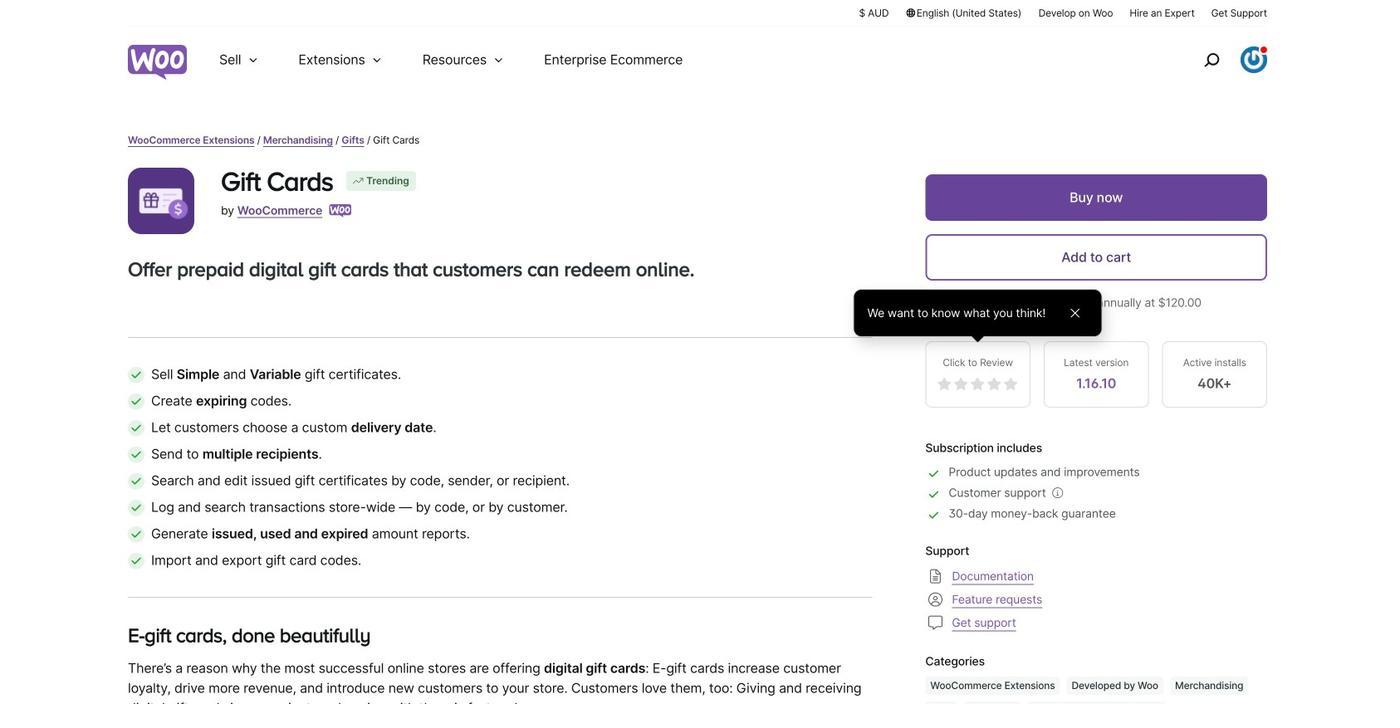 Task type: describe. For each thing, give the bounding box(es) containing it.
message image
[[926, 613, 946, 633]]

rate product 3 stars image
[[971, 377, 986, 392]]

rate product 1 star image
[[938, 377, 953, 392]]

circle user image
[[926, 590, 946, 610]]

breadcrumb element
[[128, 133, 1268, 148]]

search image
[[1199, 47, 1226, 73]]

rate product 4 stars image
[[988, 377, 1003, 392]]



Task type: vqa. For each thing, say whether or not it's contained in the screenshot.
Rate product 5 stars ICON
yes



Task type: locate. For each thing, give the bounding box(es) containing it.
rate product 2 stars image
[[954, 377, 969, 392]]

arrow trend up image
[[352, 174, 365, 188]]

service navigation menu element
[[1169, 33, 1268, 87]]

close tooltip image
[[1066, 303, 1086, 323]]

product icon image
[[128, 168, 194, 234]]

developed by woocommerce image
[[329, 204, 352, 218]]

file lines image
[[926, 567, 946, 587]]

rate product 5 stars image
[[1004, 377, 1019, 392]]

open account menu image
[[1241, 47, 1268, 73]]



